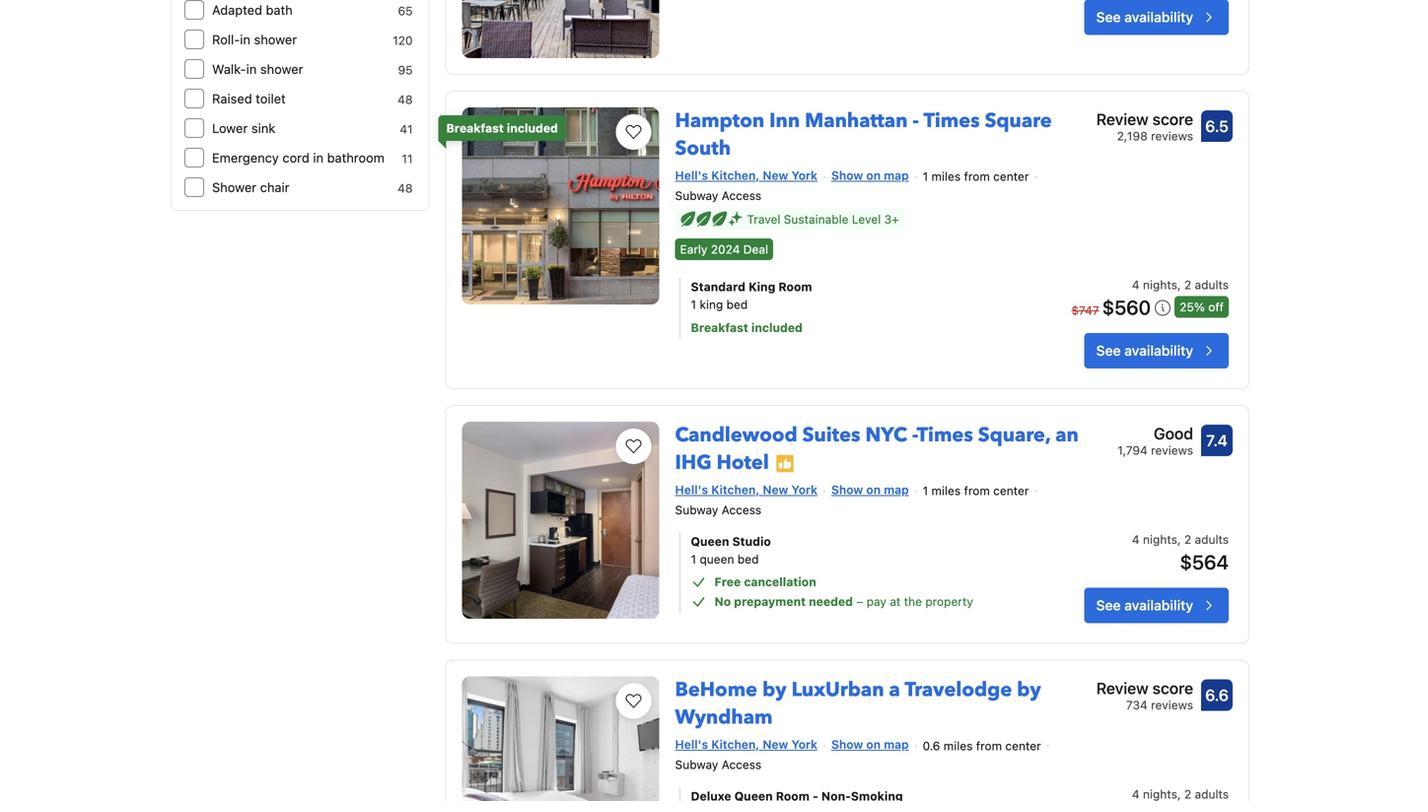 Task type: locate. For each thing, give the bounding box(es) containing it.
1 vertical spatial ,
[[1178, 533, 1181, 547]]

access down "wyndham"
[[722, 759, 762, 772]]

1 access from the top
[[722, 189, 762, 203]]

south
[[675, 135, 731, 162]]

1 review from the top
[[1097, 110, 1149, 129]]

adults up off
[[1195, 278, 1229, 292]]

1 kitchen, from the top
[[711, 168, 760, 182]]

subway up the queen
[[675, 504, 718, 517]]

availability for queen studio
[[1125, 598, 1193, 614]]

hell's kitchen, new york
[[675, 168, 818, 182], [675, 483, 818, 497], [675, 738, 818, 752]]

1 by from the left
[[763, 677, 787, 704]]

0 vertical spatial map
[[884, 168, 909, 182]]

2 review score element from the top
[[1097, 677, 1193, 701]]

1 vertical spatial 2
[[1184, 533, 1192, 547]]

review score 734 reviews
[[1097, 680, 1193, 713]]

review
[[1097, 110, 1149, 129], [1097, 680, 1149, 698]]

review score element for hampton inn manhattan - times square south
[[1097, 107, 1193, 131]]

0 vertical spatial see availability link
[[1085, 0, 1229, 35]]

behome by luxurban a travelodge by wyndham
[[675, 677, 1041, 732]]

0 vertical spatial on
[[866, 168, 881, 182]]

score inside the review score 2,198 reviews
[[1153, 110, 1193, 129]]

from down square
[[964, 170, 990, 184]]

hell's down "ihg"
[[675, 483, 708, 497]]

3 york from the top
[[792, 738, 818, 752]]

walk-
[[212, 62, 246, 76]]

1 vertical spatial see availability link
[[1085, 333, 1229, 369]]

1 vertical spatial availability
[[1125, 343, 1193, 359]]

kitchen, down south on the top of page
[[711, 168, 760, 182]]

nights up $560
[[1143, 278, 1178, 292]]

adults up the $564
[[1195, 533, 1229, 547]]

emergency cord in bathroom
[[212, 150, 385, 165]]

wyndham
[[675, 705, 773, 732]]

1
[[923, 170, 928, 184], [691, 298, 696, 311], [923, 484, 928, 498], [691, 553, 696, 567]]

1 vertical spatial breakfast
[[691, 321, 748, 335]]

1 hell's from the top
[[675, 168, 708, 182]]

hell's down "wyndham"
[[675, 738, 708, 752]]

1 vertical spatial access
[[722, 504, 762, 517]]

2 see from the top
[[1096, 343, 1121, 359]]

in down adapted bath
[[240, 32, 250, 47]]

miles down candlewood suites nyc -times square, an ihg hotel
[[932, 484, 961, 498]]

0.6 miles from center subway access
[[675, 740, 1041, 772]]

0 vertical spatial in
[[240, 32, 250, 47]]

2 vertical spatial map
[[884, 738, 909, 752]]

in for roll-
[[240, 32, 250, 47]]

2 vertical spatial on
[[866, 738, 881, 752]]

hell's kitchen, new york up travel at the top of the page
[[675, 168, 818, 182]]

breakfast
[[446, 121, 504, 135], [691, 321, 748, 335]]

1 vertical spatial -
[[912, 422, 917, 449]]

4
[[1132, 278, 1140, 292], [1132, 533, 1140, 547]]

miles
[[932, 170, 961, 184], [932, 484, 961, 498], [944, 740, 973, 753]]

access up studio
[[722, 504, 762, 517]]

show on map down candlewood suites nyc -times square, an ihg hotel
[[831, 483, 909, 497]]

1 map from the top
[[884, 168, 909, 182]]

3 new from the top
[[763, 738, 788, 752]]

0 vertical spatial times
[[924, 107, 980, 134]]

6.6
[[1205, 686, 1229, 705]]

new down hotel
[[763, 483, 788, 497]]

2 vertical spatial availability
[[1125, 598, 1193, 614]]

kitchen,
[[711, 168, 760, 182], [711, 483, 760, 497], [711, 738, 760, 752]]

3 see availability link from the top
[[1085, 588, 1229, 624]]

4 nights , 2 adults
[[1132, 278, 1229, 292]]

- right manhattan
[[913, 107, 919, 134]]

breakfast down king
[[691, 321, 748, 335]]

1 vertical spatial reviews
[[1151, 444, 1193, 457]]

2 vertical spatial subway
[[675, 759, 718, 772]]

0 vertical spatial review score element
[[1097, 107, 1193, 131]]

2 nights from the top
[[1143, 533, 1178, 547]]

access
[[722, 189, 762, 203], [722, 504, 762, 517], [722, 759, 762, 772]]

0 vertical spatial york
[[792, 168, 818, 182]]

travel
[[747, 213, 781, 226]]

subway
[[675, 189, 718, 203], [675, 504, 718, 517], [675, 759, 718, 772]]

3 show from the top
[[831, 738, 863, 752]]

1 2 from the top
[[1184, 278, 1192, 292]]

nights inside 4 nights , 2 adults $564
[[1143, 533, 1178, 547]]

1 show from the top
[[831, 168, 863, 182]]

41
[[400, 122, 413, 136]]

0 vertical spatial 48
[[398, 93, 413, 107]]

see availability for queen studio
[[1096, 598, 1193, 614]]

york up sustainable
[[792, 168, 818, 182]]

2 vertical spatial center
[[1005, 740, 1041, 753]]

2 1 miles from center subway access from the top
[[675, 484, 1029, 517]]

on for manhattan
[[866, 168, 881, 182]]

1 vertical spatial score
[[1153, 680, 1193, 698]]

0 vertical spatial included
[[507, 121, 558, 135]]

2 vertical spatial in
[[313, 150, 324, 165]]

1 miles from center subway access up the level
[[675, 170, 1029, 203]]

2 new from the top
[[763, 483, 788, 497]]

0 vertical spatial review
[[1097, 110, 1149, 129]]

1 reviews from the top
[[1151, 129, 1193, 143]]

0 vertical spatial hell's kitchen, new york
[[675, 168, 818, 182]]

0 vertical spatial 1 miles from center subway access
[[675, 170, 1029, 203]]

$564
[[1180, 551, 1229, 574]]

hampton inn manhattan - times square south image
[[462, 107, 659, 305]]

2 inside 4 nights , 2 adults $564
[[1184, 533, 1192, 547]]

48 down 11 in the left top of the page
[[398, 181, 413, 195]]

times for square
[[924, 107, 980, 134]]

2 up 25%
[[1184, 278, 1192, 292]]

map down candlewood suites nyc -times square, an ihg hotel
[[884, 483, 909, 497]]

review score element
[[1097, 107, 1193, 131], [1097, 677, 1193, 701]]

3 see from the top
[[1096, 598, 1121, 614]]

1 vertical spatial 48
[[398, 181, 413, 195]]

toilet
[[256, 91, 286, 106]]

2 review from the top
[[1097, 680, 1149, 698]]

prepayment
[[734, 595, 806, 609]]

1 vertical spatial nights
[[1143, 533, 1178, 547]]

2 see availability link from the top
[[1085, 333, 1229, 369]]

- inside hampton inn manhattan - times square south
[[913, 107, 919, 134]]

2 vertical spatial reviews
[[1151, 699, 1193, 713]]

1 vertical spatial show on map
[[831, 483, 909, 497]]

1 score from the top
[[1153, 110, 1193, 129]]

at
[[890, 595, 901, 609]]

2
[[1184, 278, 1192, 292], [1184, 533, 1192, 547]]

scored 6.5 element
[[1201, 110, 1233, 142]]

1 miles from center subway access for review score
[[675, 170, 1029, 203]]

0 vertical spatial subway
[[675, 189, 718, 203]]

48 for raised toilet
[[398, 93, 413, 107]]

times for square,
[[917, 422, 973, 449]]

3 map from the top
[[884, 738, 909, 752]]

1 vertical spatial subway
[[675, 504, 718, 517]]

2 vertical spatial show
[[831, 738, 863, 752]]

3 availability from the top
[[1125, 598, 1193, 614]]

2 york from the top
[[792, 483, 818, 497]]

4 for 4 nights , 2 adults
[[1132, 278, 1140, 292]]

miles down hampton inn manhattan - times square south
[[932, 170, 961, 184]]

1 vertical spatial review score element
[[1097, 677, 1193, 701]]

1 vertical spatial 4
[[1132, 533, 1140, 547]]

1 vertical spatial see
[[1096, 343, 1121, 359]]

subway down south on the top of page
[[675, 189, 718, 203]]

show down behome by luxurban a travelodge by wyndham
[[831, 738, 863, 752]]

1 nights from the top
[[1143, 278, 1178, 292]]

map for manhattan
[[884, 168, 909, 182]]

show for luxurban
[[831, 738, 863, 752]]

2 show from the top
[[831, 483, 863, 497]]

1 see from the top
[[1096, 9, 1121, 25]]

1 hell's kitchen, new york from the top
[[675, 168, 818, 182]]

0 vertical spatial see
[[1096, 9, 1121, 25]]

review score element left 6.6
[[1097, 677, 1193, 701]]

standard king room link
[[691, 278, 1024, 296]]

reviews down "good"
[[1151, 444, 1193, 457]]

1 1 miles from center subway access from the top
[[675, 170, 1029, 203]]

2 vertical spatial miles
[[944, 740, 973, 753]]

review for by
[[1097, 680, 1149, 698]]

1 48 from the top
[[398, 93, 413, 107]]

3 hell's from the top
[[675, 738, 708, 752]]

from inside 0.6 miles from center subway access
[[976, 740, 1002, 753]]

0 vertical spatial nights
[[1143, 278, 1178, 292]]

candlewood suites nyc -times square, an ihg hotel link
[[675, 414, 1079, 477]]

times
[[924, 107, 980, 134], [917, 422, 973, 449]]

score inside 'review score 734 reviews'
[[1153, 680, 1193, 698]]

center down square,
[[993, 484, 1029, 498]]

see availability
[[1096, 9, 1193, 25], [1096, 343, 1193, 359], [1096, 598, 1193, 614]]

, inside 4 nights , 2 adults $564
[[1178, 533, 1181, 547]]

score left 6.6
[[1153, 680, 1193, 698]]

miles right the 0.6
[[944, 740, 973, 753]]

2 vertical spatial access
[[722, 759, 762, 772]]

times right nyc
[[917, 422, 973, 449]]

scored 6.6 element
[[1201, 680, 1233, 712]]

standard king room 1 king bed breakfast included
[[691, 280, 812, 335]]

access up travel at the top of the page
[[722, 189, 762, 203]]

1 horizontal spatial breakfast
[[691, 321, 748, 335]]

3 hell's kitchen, new york from the top
[[675, 738, 818, 752]]

3 subway from the top
[[675, 759, 718, 772]]

0 vertical spatial center
[[993, 170, 1029, 184]]

see for standard king room
[[1096, 343, 1121, 359]]

subway down "wyndham"
[[675, 759, 718, 772]]

1 york from the top
[[792, 168, 818, 182]]

2 see availability from the top
[[1096, 343, 1193, 359]]

1 miles from center subway access for good
[[675, 484, 1029, 517]]

1 vertical spatial shower
[[260, 62, 303, 76]]

from for times
[[964, 170, 990, 184]]

hell's down south on the top of page
[[675, 168, 708, 182]]

nights for 4 nights , 2 adults $564
[[1143, 533, 1178, 547]]

1 vertical spatial see availability
[[1096, 343, 1193, 359]]

4 inside 4 nights , 2 adults $564
[[1132, 533, 1140, 547]]

center for by
[[1005, 740, 1041, 753]]

0 vertical spatial -
[[913, 107, 919, 134]]

york down suites
[[792, 483, 818, 497]]

2 vertical spatial hell's kitchen, new york
[[675, 738, 818, 752]]

0 vertical spatial show
[[831, 168, 863, 182]]

1 vertical spatial on
[[866, 483, 881, 497]]

new down "wyndham"
[[763, 738, 788, 752]]

on
[[866, 168, 881, 182], [866, 483, 881, 497], [866, 738, 881, 752]]

3 show on map from the top
[[831, 738, 909, 752]]

1 vertical spatial hell's
[[675, 483, 708, 497]]

0 vertical spatial bed
[[727, 298, 748, 311]]

1 vertical spatial review
[[1097, 680, 1149, 698]]

subway inside 0.6 miles from center subway access
[[675, 759, 718, 772]]

48 down 95
[[398, 93, 413, 107]]

2 access from the top
[[722, 504, 762, 517]]

2 , from the top
[[1178, 533, 1181, 547]]

no
[[715, 595, 731, 609]]

reviews inside good 1,794 reviews
[[1151, 444, 1193, 457]]

on down candlewood suites nyc -times square, an ihg hotel
[[866, 483, 881, 497]]

3 on from the top
[[866, 738, 881, 752]]

- inside candlewood suites nyc -times square, an ihg hotel
[[912, 422, 917, 449]]

emergency
[[212, 150, 279, 165]]

kitchen, for behome
[[711, 738, 760, 752]]

walk-in shower
[[212, 62, 303, 76]]

2 vertical spatial show on map
[[831, 738, 909, 752]]

reviews inside the review score 2,198 reviews
[[1151, 129, 1193, 143]]

2 vertical spatial kitchen,
[[711, 738, 760, 752]]

center for square
[[993, 170, 1029, 184]]

review score element left scored 6.5 element
[[1097, 107, 1193, 131]]

1 miles from center subway access up queen studio link
[[675, 484, 1029, 517]]

good 1,794 reviews
[[1118, 424, 1193, 457]]

1 vertical spatial in
[[246, 62, 257, 76]]

2 4 from the top
[[1132, 533, 1140, 547]]

1 vertical spatial york
[[792, 483, 818, 497]]

in right the cord
[[313, 150, 324, 165]]

reviews
[[1151, 129, 1193, 143], [1151, 444, 1193, 457], [1151, 699, 1193, 713]]

adults
[[1195, 278, 1229, 292], [1195, 533, 1229, 547]]

roll-in shower
[[212, 32, 297, 47]]

2 2 from the top
[[1184, 533, 1192, 547]]

york down 'luxurban'
[[792, 738, 818, 752]]

0 vertical spatial 2
[[1184, 278, 1192, 292]]

2 vertical spatial hell's
[[675, 738, 708, 752]]

1 show on map from the top
[[831, 168, 909, 182]]

0 vertical spatial adults
[[1195, 278, 1229, 292]]

1 vertical spatial hell's kitchen, new york
[[675, 483, 818, 497]]

1 new from the top
[[763, 168, 788, 182]]

shower down bath at top
[[254, 32, 297, 47]]

kitchen, down hotel
[[711, 483, 760, 497]]

new up travel at the top of the page
[[763, 168, 788, 182]]

0 vertical spatial ,
[[1178, 278, 1181, 292]]

0 vertical spatial availability
[[1125, 9, 1193, 25]]

reviews for by
[[1151, 699, 1193, 713]]

4 down 1,794
[[1132, 533, 1140, 547]]

1 vertical spatial map
[[884, 483, 909, 497]]

access inside 0.6 miles from center subway access
[[722, 759, 762, 772]]

kitchen, down "wyndham"
[[711, 738, 760, 752]]

2 up the $564
[[1184, 533, 1192, 547]]

2 vertical spatial see availability link
[[1085, 588, 1229, 624]]

breakfast included
[[446, 121, 558, 135]]

manhattan
[[805, 107, 908, 134]]

bed
[[727, 298, 748, 311], [738, 553, 759, 567]]

reviews right the 2,198
[[1151, 129, 1193, 143]]

1 4 from the top
[[1132, 278, 1140, 292]]

hell's kitchen, new york down hotel
[[675, 483, 818, 497]]

1 , from the top
[[1178, 278, 1181, 292]]

1 on from the top
[[866, 168, 881, 182]]

1 miles from center subway access
[[675, 170, 1029, 203], [675, 484, 1029, 517]]

show on map down behome by luxurban a travelodge by wyndham
[[831, 738, 909, 752]]

48
[[398, 93, 413, 107], [398, 181, 413, 195]]

1 subway from the top
[[675, 189, 718, 203]]

1 review score element from the top
[[1097, 107, 1193, 131]]

review up the 2,198
[[1097, 110, 1149, 129]]

in up the raised toilet on the left top
[[246, 62, 257, 76]]

behome
[[675, 677, 758, 704]]

show down hampton inn manhattan - times square south
[[831, 168, 863, 182]]

show down candlewood suites nyc -times square, an ihg hotel
[[831, 483, 863, 497]]

reviews inside 'review score 734 reviews'
[[1151, 699, 1193, 713]]

- right nyc
[[912, 422, 917, 449]]

bed down studio
[[738, 553, 759, 567]]

0 vertical spatial breakfast
[[446, 121, 504, 135]]

score left scored 6.5 element
[[1153, 110, 1193, 129]]

0 vertical spatial access
[[722, 189, 762, 203]]

1 horizontal spatial by
[[1017, 677, 1041, 704]]

deal
[[743, 242, 768, 256]]

, for 4 nights , 2 adults
[[1178, 278, 1181, 292]]

0 vertical spatial miles
[[932, 170, 961, 184]]

1 vertical spatial center
[[993, 484, 1029, 498]]

3+
[[884, 213, 899, 226]]

2 vertical spatial york
[[792, 738, 818, 752]]

an
[[1056, 422, 1079, 449]]

1 vertical spatial 1 miles from center subway access
[[675, 484, 1029, 517]]

2 adults from the top
[[1195, 533, 1229, 547]]

nights down 1,794
[[1143, 533, 1178, 547]]

4 up $560
[[1132, 278, 1140, 292]]

on down behome by luxurban a travelodge by wyndham
[[866, 738, 881, 752]]

availability
[[1125, 9, 1193, 25], [1125, 343, 1193, 359], [1125, 598, 1193, 614]]

adults inside 4 nights , 2 adults $564
[[1195, 533, 1229, 547]]

times left square
[[924, 107, 980, 134]]

behome by luxurban a travelodge by wyndham link
[[675, 669, 1041, 732]]

times inside candlewood suites nyc -times square, an ihg hotel
[[917, 422, 973, 449]]

see availability link
[[1085, 0, 1229, 35], [1085, 333, 1229, 369], [1085, 588, 1229, 624]]

$747
[[1072, 304, 1099, 317]]

0 vertical spatial 4
[[1132, 278, 1140, 292]]

1 vertical spatial included
[[751, 321, 803, 335]]

1 vertical spatial kitchen,
[[711, 483, 760, 497]]

0 vertical spatial kitchen,
[[711, 168, 760, 182]]

new for by
[[763, 738, 788, 752]]

0 vertical spatial score
[[1153, 110, 1193, 129]]

2 vertical spatial from
[[976, 740, 1002, 753]]

center inside 0.6 miles from center subway access
[[1005, 740, 1041, 753]]

from right the 0.6
[[976, 740, 1002, 753]]

0 horizontal spatial by
[[763, 677, 787, 704]]

1 vertical spatial times
[[917, 422, 973, 449]]

2 vertical spatial see availability
[[1096, 598, 1193, 614]]

king
[[749, 280, 776, 294]]

1 availability from the top
[[1125, 9, 1193, 25]]

2 score from the top
[[1153, 680, 1193, 698]]

1 vertical spatial adults
[[1195, 533, 1229, 547]]

1 adults from the top
[[1195, 278, 1229, 292]]

0 vertical spatial new
[[763, 168, 788, 182]]

chair
[[260, 180, 290, 195]]

center down travelodge
[[1005, 740, 1041, 753]]

2 subway from the top
[[675, 504, 718, 517]]

0 vertical spatial shower
[[254, 32, 297, 47]]

1 left queen
[[691, 553, 696, 567]]

breakfast right 41 on the top of the page
[[446, 121, 504, 135]]

1 left king
[[691, 298, 696, 311]]

reviews right 734
[[1151, 699, 1193, 713]]

show
[[831, 168, 863, 182], [831, 483, 863, 497], [831, 738, 863, 752]]

0 vertical spatial hell's
[[675, 168, 708, 182]]

2 48 from the top
[[398, 181, 413, 195]]

candlewood suites nyc -times square, an ihg hotel image
[[462, 422, 659, 619]]

this property is part of our preferred partner program. it's committed to providing excellent service and good value. it'll pay us a higher commission if you make a booking. image
[[775, 454, 795, 474], [775, 454, 795, 474]]

review inside the review score 2,198 reviews
[[1097, 110, 1149, 129]]

by right travelodge
[[1017, 677, 1041, 704]]

1 horizontal spatial included
[[751, 321, 803, 335]]

the
[[904, 595, 922, 609]]

0 vertical spatial see availability
[[1096, 9, 1193, 25]]

0 vertical spatial reviews
[[1151, 129, 1193, 143]]

map up 3+
[[884, 168, 909, 182]]

miles inside 0.6 miles from center subway access
[[944, 740, 973, 753]]

review up 734
[[1097, 680, 1149, 698]]

0 vertical spatial from
[[964, 170, 990, 184]]

0 vertical spatial show on map
[[831, 168, 909, 182]]

from for travelodge
[[976, 740, 1002, 753]]

show on map
[[831, 168, 909, 182], [831, 483, 909, 497], [831, 738, 909, 752]]

center down square
[[993, 170, 1029, 184]]

hell's kitchen, new york down "wyndham"
[[675, 738, 818, 752]]

travelodge
[[905, 677, 1012, 704]]

, up 25%
[[1178, 278, 1181, 292]]

availability for standard king room
[[1125, 343, 1193, 359]]

1 vertical spatial show
[[831, 483, 863, 497]]

lower
[[212, 121, 248, 136]]

cord
[[282, 150, 310, 165]]

2 availability from the top
[[1125, 343, 1193, 359]]

hampton inn manhattan - times square south
[[675, 107, 1052, 162]]

score
[[1153, 110, 1193, 129], [1153, 680, 1193, 698]]

3 access from the top
[[722, 759, 762, 772]]

, up the $564
[[1178, 533, 1181, 547]]

48 for shower chair
[[398, 181, 413, 195]]

shower up the toilet
[[260, 62, 303, 76]]

by up "wyndham"
[[763, 677, 787, 704]]

show on map down hampton inn manhattan - times square south
[[831, 168, 909, 182]]

-
[[913, 107, 919, 134], [912, 422, 917, 449]]

2 reviews from the top
[[1151, 444, 1193, 457]]

11
[[402, 152, 413, 166]]

times inside hampton inn manhattan - times square south
[[924, 107, 980, 134]]

map left the 0.6
[[884, 738, 909, 752]]

good
[[1154, 424, 1193, 443]]

1 queen bed
[[691, 553, 759, 567]]

3 see availability from the top
[[1096, 598, 1193, 614]]

on down hampton inn manhattan - times square south
[[866, 168, 881, 182]]

york
[[792, 168, 818, 182], [792, 483, 818, 497], [792, 738, 818, 752]]

25%
[[1180, 300, 1205, 314]]

subway for behome by luxurban a travelodge by wyndham
[[675, 759, 718, 772]]

2 vertical spatial see
[[1096, 598, 1121, 614]]

1 vertical spatial bed
[[738, 553, 759, 567]]

3 reviews from the top
[[1151, 699, 1193, 713]]

1 vertical spatial new
[[763, 483, 788, 497]]

adapted
[[212, 2, 262, 17]]

2 vertical spatial new
[[763, 738, 788, 752]]

3 kitchen, from the top
[[711, 738, 760, 752]]

from down square,
[[964, 484, 990, 498]]

see
[[1096, 9, 1121, 25], [1096, 343, 1121, 359], [1096, 598, 1121, 614]]

review inside 'review score 734 reviews'
[[1097, 680, 1149, 698]]

bed right king
[[727, 298, 748, 311]]



Task type: vqa. For each thing, say whether or not it's contained in the screenshot.
1st See from the bottom
yes



Task type: describe. For each thing, give the bounding box(es) containing it.
1,794
[[1118, 444, 1148, 457]]

1 vertical spatial from
[[964, 484, 990, 498]]

candlewood
[[675, 422, 798, 449]]

king
[[700, 298, 723, 311]]

breakfast inside standard king room 1 king bed breakfast included
[[691, 321, 748, 335]]

review score element for behome by luxurban a travelodge by wyndham
[[1097, 677, 1193, 701]]

2,198
[[1117, 129, 1148, 143]]

nights for 4 nights , 2 adults
[[1143, 278, 1178, 292]]

0 horizontal spatial breakfast
[[446, 121, 504, 135]]

lower sink
[[212, 121, 275, 136]]

0.6
[[923, 740, 940, 753]]

sink
[[251, 121, 275, 136]]

in for walk-
[[246, 62, 257, 76]]

luxurban
[[792, 677, 884, 704]]

kitchen, for hampton
[[711, 168, 760, 182]]

early 2024 deal
[[680, 242, 768, 256]]

hell's for hampton inn manhattan - times square south
[[675, 168, 708, 182]]

access for behome
[[722, 759, 762, 772]]

square,
[[978, 422, 1051, 449]]

adults for 4 nights , 2 adults
[[1195, 278, 1229, 292]]

2 kitchen, from the top
[[711, 483, 760, 497]]

7.4
[[1206, 431, 1228, 450]]

734
[[1126, 699, 1148, 713]]

adults for 4 nights , 2 adults $564
[[1195, 533, 1229, 547]]

miles for times
[[932, 170, 961, 184]]

25% off
[[1180, 300, 1224, 314]]

standard
[[691, 280, 746, 294]]

bathroom
[[327, 150, 385, 165]]

1 vertical spatial miles
[[932, 484, 961, 498]]

see availability for standard king room
[[1096, 343, 1193, 359]]

hampton inn manhattan - times square south link
[[675, 99, 1052, 162]]

review for square
[[1097, 110, 1149, 129]]

on for luxurban
[[866, 738, 881, 752]]

hampton
[[675, 107, 765, 134]]

queen studio
[[691, 535, 771, 549]]

1 down hampton inn manhattan - times square south
[[923, 170, 928, 184]]

$560
[[1102, 296, 1151, 319]]

hotel
[[717, 450, 769, 477]]

4 nights , 2 adults $564
[[1132, 533, 1229, 574]]

bath
[[266, 2, 293, 17]]

65
[[398, 4, 413, 18]]

- for nyc
[[912, 422, 917, 449]]

free
[[715, 576, 741, 589]]

95
[[398, 63, 413, 77]]

2 by from the left
[[1017, 677, 1041, 704]]

hell's kitchen, new york for behome
[[675, 738, 818, 752]]

shower for roll-in shower
[[254, 32, 297, 47]]

inn
[[769, 107, 800, 134]]

access for hampton
[[722, 189, 762, 203]]

scored 7.4 element
[[1201, 425, 1233, 456]]

raised toilet
[[212, 91, 286, 106]]

see availability link for standard king room
[[1085, 333, 1229, 369]]

2 on from the top
[[866, 483, 881, 497]]

off
[[1208, 300, 1224, 314]]

hell's for behome by luxurban a travelodge by wyndham
[[675, 738, 708, 752]]

subway for hampton inn manhattan - times square south
[[675, 189, 718, 203]]

free cancellation
[[715, 576, 816, 589]]

1 down candlewood suites nyc -times square, an ihg hotel
[[923, 484, 928, 498]]

york for manhattan
[[792, 168, 818, 182]]

ihg
[[675, 450, 712, 477]]

1 see availability link from the top
[[1085, 0, 1229, 35]]

cancellation
[[744, 576, 816, 589]]

miles for travelodge
[[944, 740, 973, 753]]

queen
[[700, 553, 734, 567]]

adapted bath
[[212, 2, 293, 17]]

6.5
[[1205, 117, 1229, 135]]

candlewood suites nyc -times square, an ihg hotel
[[675, 422, 1079, 477]]

2024
[[711, 242, 740, 256]]

reviews for square
[[1151, 129, 1193, 143]]

see for queen studio
[[1096, 598, 1121, 614]]

level
[[852, 213, 881, 226]]

show on map for manhattan
[[831, 168, 909, 182]]

shower
[[212, 180, 257, 195]]

- for manhattan
[[913, 107, 919, 134]]

property
[[925, 595, 973, 609]]

nyc
[[865, 422, 907, 449]]

1 see availability from the top
[[1096, 9, 1193, 25]]

included inside standard king room 1 king bed breakfast included
[[751, 321, 803, 335]]

score for by
[[1153, 680, 1193, 698]]

–
[[856, 595, 863, 609]]

map for luxurban
[[884, 738, 909, 752]]

120
[[393, 34, 413, 47]]

1 inside standard king room 1 king bed breakfast included
[[691, 298, 696, 311]]

, for 4 nights , 2 adults $564
[[1178, 533, 1181, 547]]

roll-
[[212, 32, 240, 47]]

2 map from the top
[[884, 483, 909, 497]]

2 show on map from the top
[[831, 483, 909, 497]]

show on map for luxurban
[[831, 738, 909, 752]]

hell's kitchen, new york for hampton
[[675, 168, 818, 182]]

travel sustainable level 3+
[[747, 213, 899, 226]]

a
[[889, 677, 900, 704]]

2 for 4 nights , 2 adults
[[1184, 278, 1192, 292]]

room
[[779, 280, 812, 294]]

shower chair
[[212, 180, 290, 195]]

good element
[[1118, 422, 1193, 446]]

see availability link for queen studio
[[1085, 588, 1229, 624]]

2 hell's from the top
[[675, 483, 708, 497]]

queen studio link
[[691, 533, 1024, 551]]

score for square
[[1153, 110, 1193, 129]]

queen
[[691, 535, 729, 549]]

early
[[680, 242, 708, 256]]

raised
[[212, 91, 252, 106]]

shower for walk-in shower
[[260, 62, 303, 76]]

square
[[985, 107, 1052, 134]]

0 horizontal spatial included
[[507, 121, 558, 135]]

sustainable
[[784, 213, 849, 226]]

bed inside standard king room 1 king bed breakfast included
[[727, 298, 748, 311]]

studio
[[732, 535, 771, 549]]

suites
[[803, 422, 861, 449]]

show for manhattan
[[831, 168, 863, 182]]

4 for 4 nights , 2 adults $564
[[1132, 533, 1140, 547]]

no prepayment needed – pay at the property
[[715, 595, 973, 609]]

2 for 4 nights , 2 adults $564
[[1184, 533, 1192, 547]]

pay
[[867, 595, 887, 609]]

behome by luxurban a travelodge by wyndham image
[[462, 677, 659, 802]]

review score 2,198 reviews
[[1097, 110, 1193, 143]]

new for inn
[[763, 168, 788, 182]]

2 hell's kitchen, new york from the top
[[675, 483, 818, 497]]

york for luxurban
[[792, 738, 818, 752]]



